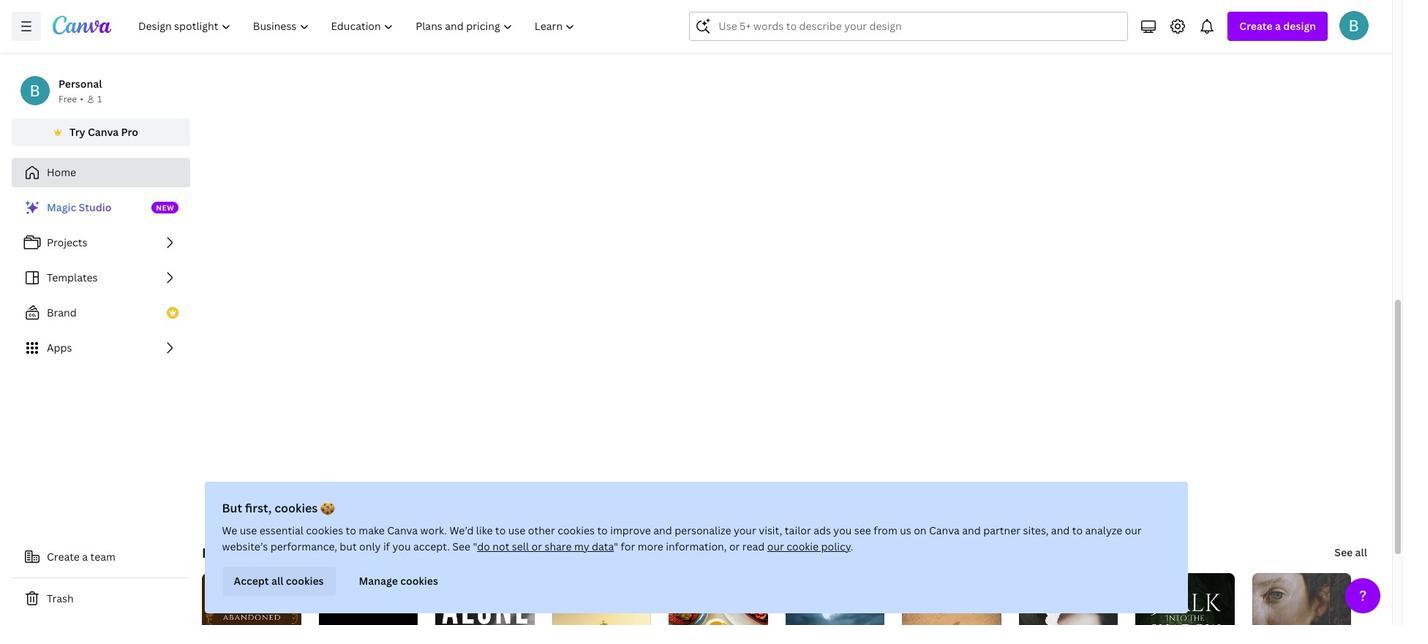 Task type: locate. For each thing, give the bounding box(es) containing it.
magic
[[47, 201, 76, 214]]

1 to from the left
[[346, 524, 356, 538]]

visit,
[[759, 524, 783, 538]]

all inside button
[[272, 575, 284, 588]]

cookies
[[275, 501, 318, 517], [306, 524, 343, 538], [558, 524, 595, 538], [286, 575, 324, 588], [400, 575, 438, 588]]

and up do not sell or share my data " for more information, or read our cookie policy .
[[654, 524, 672, 538]]

to up data on the left
[[598, 524, 608, 538]]

covers
[[238, 545, 283, 562]]

manage cookies button
[[347, 567, 450, 597]]

but
[[340, 540, 357, 554]]

.
[[851, 540, 854, 554]]

2 to from the left
[[496, 524, 506, 538]]

1 and from the left
[[654, 524, 672, 538]]

our right "analyze"
[[1125, 524, 1142, 538]]

you
[[834, 524, 852, 538], [393, 540, 411, 554]]

create left design
[[1240, 19, 1273, 33]]

0 horizontal spatial or
[[532, 540, 542, 554]]

or right the sell on the left of page
[[532, 540, 542, 554]]

accept.
[[413, 540, 450, 554]]

" left for
[[614, 540, 619, 554]]

accept
[[234, 575, 269, 588]]

2 and from the left
[[963, 524, 981, 538]]

a inside button
[[82, 550, 88, 564]]

create inside button
[[47, 550, 80, 564]]

all
[[1356, 546, 1368, 560], [272, 575, 284, 588]]

0 horizontal spatial see
[[453, 540, 471, 554]]

1 horizontal spatial our
[[1125, 524, 1142, 538]]

partner
[[984, 524, 1021, 538]]

3 to from the left
[[598, 524, 608, 538]]

studio
[[79, 201, 112, 214]]

1 or from the left
[[532, 540, 542, 554]]

see all link
[[1334, 539, 1369, 568]]

more
[[638, 540, 664, 554]]

1 horizontal spatial a
[[1276, 19, 1282, 33]]

0 vertical spatial our
[[1125, 524, 1142, 538]]

use up website's
[[240, 524, 257, 538]]

1 vertical spatial a
[[82, 550, 88, 564]]

our cookie policy link
[[768, 540, 851, 554]]

our inside we use essential cookies to make canva work. we'd like to use other cookies to improve and personalize your visit, tailor ads you see from us on canva and partner sites, and to analyze our website's performance, but only if you accept. see "
[[1125, 524, 1142, 538]]

create
[[1240, 19, 1273, 33], [47, 550, 80, 564]]

0 horizontal spatial our
[[768, 540, 784, 554]]

cookies up essential
[[275, 501, 318, 517]]

0 horizontal spatial you
[[393, 540, 411, 554]]

1 horizontal spatial see
[[1335, 546, 1354, 560]]

list
[[12, 193, 190, 363]]

1 vertical spatial all
[[272, 575, 284, 588]]

0 horizontal spatial all
[[272, 575, 284, 588]]

apps
[[47, 341, 72, 355]]

and left partner
[[963, 524, 981, 538]]

our down visit,
[[768, 540, 784, 554]]

1 horizontal spatial "
[[614, 540, 619, 554]]

try canva pro button
[[12, 119, 190, 146]]

use up the sell on the left of page
[[509, 524, 526, 538]]

see
[[453, 540, 471, 554], [1335, 546, 1354, 560]]

us
[[900, 524, 912, 538]]

tailor
[[785, 524, 812, 538]]

create for create a team
[[47, 550, 80, 564]]

our
[[1125, 524, 1142, 538], [768, 540, 784, 554]]

a left design
[[1276, 19, 1282, 33]]

from
[[874, 524, 898, 538]]

0 horizontal spatial and
[[654, 524, 672, 538]]

canva right on
[[930, 524, 960, 538]]

improve
[[611, 524, 651, 538]]

a inside "dropdown button"
[[1276, 19, 1282, 33]]

and right sites,
[[1052, 524, 1070, 538]]

templates link
[[12, 263, 190, 293]]

0 vertical spatial you
[[834, 524, 852, 538]]

to right like
[[496, 524, 506, 538]]

sites,
[[1024, 524, 1049, 538]]

trash
[[47, 592, 74, 606]]

or left read
[[730, 540, 740, 554]]

0 vertical spatial a
[[1276, 19, 1282, 33]]

0 horizontal spatial use
[[240, 524, 257, 538]]

0 horizontal spatial a
[[82, 550, 88, 564]]

book covers link
[[202, 545, 283, 562]]

canva up if
[[387, 524, 418, 538]]

you up policy
[[834, 524, 852, 538]]

create a design button
[[1228, 12, 1328, 41]]

do
[[477, 540, 490, 554]]

create inside "dropdown button"
[[1240, 19, 1273, 33]]

book
[[202, 545, 235, 562]]

you right if
[[393, 540, 411, 554]]

sell
[[512, 540, 529, 554]]

1 vertical spatial create
[[47, 550, 80, 564]]

1 horizontal spatial and
[[963, 524, 981, 538]]

manage
[[359, 575, 398, 588]]

•
[[80, 93, 83, 105]]

projects link
[[12, 228, 190, 258]]

1 horizontal spatial use
[[509, 524, 526, 538]]

personalize
[[675, 524, 732, 538]]

Search search field
[[719, 12, 1100, 40]]

to up but
[[346, 524, 356, 538]]

"
[[473, 540, 477, 554], [614, 540, 619, 554]]

a for design
[[1276, 19, 1282, 33]]

canva
[[88, 125, 119, 139], [387, 524, 418, 538], [930, 524, 960, 538]]

but first, cookies 🍪
[[222, 501, 335, 517]]

2 horizontal spatial canva
[[930, 524, 960, 538]]

1 horizontal spatial all
[[1356, 546, 1368, 560]]

1 " from the left
[[473, 540, 477, 554]]

" down like
[[473, 540, 477, 554]]

0 horizontal spatial "
[[473, 540, 477, 554]]

we
[[222, 524, 237, 538]]

3 and from the left
[[1052, 524, 1070, 538]]

try canva pro
[[70, 125, 138, 139]]

1 vertical spatial our
[[768, 540, 784, 554]]

1 horizontal spatial or
[[730, 540, 740, 554]]

1 horizontal spatial you
[[834, 524, 852, 538]]

use
[[240, 524, 257, 538], [509, 524, 526, 538]]

performance,
[[271, 540, 337, 554]]

1
[[97, 93, 102, 105]]

to
[[346, 524, 356, 538], [496, 524, 506, 538], [598, 524, 608, 538], [1073, 524, 1083, 538]]

create a team
[[47, 550, 116, 564]]

0 horizontal spatial canva
[[88, 125, 119, 139]]

2 horizontal spatial and
[[1052, 524, 1070, 538]]

like
[[476, 524, 493, 538]]

your
[[734, 524, 757, 538]]

see
[[855, 524, 872, 538]]

0 horizontal spatial create
[[47, 550, 80, 564]]

home
[[47, 165, 76, 179]]

to left "analyze"
[[1073, 524, 1083, 538]]

but
[[222, 501, 242, 517]]

0 vertical spatial all
[[1356, 546, 1368, 560]]

canva right "try" on the top left of the page
[[88, 125, 119, 139]]

if
[[383, 540, 390, 554]]

create left team
[[47, 550, 80, 564]]

4 to from the left
[[1073, 524, 1083, 538]]

personal
[[59, 77, 102, 91]]

a left team
[[82, 550, 88, 564]]

and
[[654, 524, 672, 538], [963, 524, 981, 538], [1052, 524, 1070, 538]]

canva inside button
[[88, 125, 119, 139]]

None search field
[[690, 12, 1129, 41]]

brad klo image
[[1340, 11, 1369, 40]]

or
[[532, 540, 542, 554], [730, 540, 740, 554]]

0 vertical spatial create
[[1240, 19, 1273, 33]]

1 horizontal spatial create
[[1240, 19, 1273, 33]]



Task type: describe. For each thing, give the bounding box(es) containing it.
free
[[59, 93, 77, 105]]

we use essential cookies to make canva work. we'd like to use other cookies to improve and personalize your visit, tailor ads you see from us on canva and partner sites, and to analyze our website's performance, but only if you accept. see "
[[222, 524, 1142, 554]]

cookies down 🍪
[[306, 524, 343, 538]]

1 use from the left
[[240, 524, 257, 538]]

essential
[[260, 524, 304, 538]]

accept all cookies button
[[222, 567, 336, 597]]

apps link
[[12, 334, 190, 363]]

book covers
[[202, 545, 283, 562]]

2 or from the left
[[730, 540, 740, 554]]

analyze
[[1086, 524, 1123, 538]]

cookies down accept.
[[400, 575, 438, 588]]

work.
[[421, 524, 447, 538]]

make
[[359, 524, 385, 538]]

pro
[[121, 125, 138, 139]]

a for team
[[82, 550, 88, 564]]

but first, cookies 🍪 dialog
[[205, 482, 1188, 614]]

2 use from the left
[[509, 524, 526, 538]]

try
[[70, 125, 85, 139]]

new
[[156, 203, 174, 213]]

" inside we use essential cookies to make canva work. we'd like to use other cookies to improve and personalize your visit, tailor ads you see from us on canva and partner sites, and to analyze our website's performance, but only if you accept. see "
[[473, 540, 477, 554]]

do not sell or share my data " for more information, or read our cookie policy .
[[477, 540, 854, 554]]

see inside see all link
[[1335, 546, 1354, 560]]

all for accept
[[272, 575, 284, 588]]

brand
[[47, 306, 77, 320]]

team
[[90, 550, 116, 564]]

trash link
[[12, 585, 190, 614]]

brand link
[[12, 299, 190, 328]]

other
[[528, 524, 555, 538]]

on
[[914, 524, 927, 538]]

ads
[[814, 524, 831, 538]]

free •
[[59, 93, 83, 105]]

🍪
[[321, 501, 335, 517]]

projects
[[47, 236, 87, 250]]

only
[[359, 540, 381, 554]]

manage cookies
[[359, 575, 438, 588]]

for
[[621, 540, 636, 554]]

policy
[[822, 540, 851, 554]]

magic studio
[[47, 201, 112, 214]]

cookie
[[787, 540, 819, 554]]

design
[[1284, 19, 1317, 33]]

1 horizontal spatial canva
[[387, 524, 418, 538]]

list containing magic studio
[[12, 193, 190, 363]]

create a design
[[1240, 19, 1317, 33]]

my
[[575, 540, 590, 554]]

see inside we use essential cookies to make canva work. we'd like to use other cookies to improve and personalize your visit, tailor ads you see from us on canva and partner sites, and to analyze our website's performance, but only if you accept. see "
[[453, 540, 471, 554]]

first,
[[245, 501, 272, 517]]

2 " from the left
[[614, 540, 619, 554]]

home link
[[12, 158, 190, 187]]

do not sell or share my data link
[[477, 540, 614, 554]]

website's
[[222, 540, 268, 554]]

1 vertical spatial you
[[393, 540, 411, 554]]

cookies down performance,
[[286, 575, 324, 588]]

share
[[545, 540, 572, 554]]

read
[[743, 540, 765, 554]]

create a team button
[[12, 543, 190, 572]]

we'd
[[450, 524, 474, 538]]

top level navigation element
[[129, 12, 588, 41]]

cookies up my
[[558, 524, 595, 538]]

not
[[493, 540, 510, 554]]

data
[[592, 540, 614, 554]]

see all
[[1335, 546, 1368, 560]]

information,
[[666, 540, 727, 554]]

templates
[[47, 271, 98, 285]]

all for see
[[1356, 546, 1368, 560]]

accept all cookies
[[234, 575, 324, 588]]

create for create a design
[[1240, 19, 1273, 33]]



Task type: vqa. For each thing, say whether or not it's contained in the screenshot.
Create related to Create a team
yes



